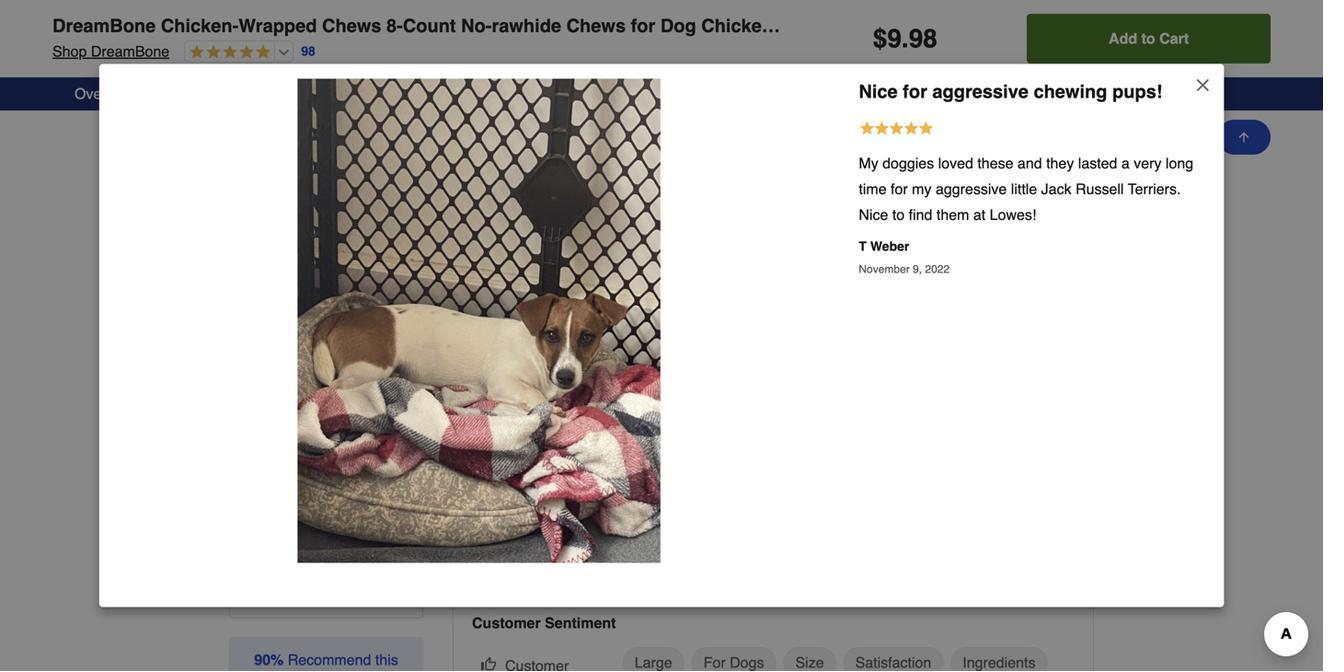 Task type: vqa. For each thing, say whether or not it's contained in the screenshot.
leftmost you
no



Task type: locate. For each thing, give the bounding box(es) containing it.
my
[[859, 155, 879, 172]]

compare for compare button to the bottom
[[216, 175, 312, 200]]

1 nice from the top
[[859, 81, 898, 102]]

0 horizontal spatial product
[[216, 102, 300, 127]]

add
[[1109, 30, 1138, 47]]

chevron down image inside compare button
[[1089, 179, 1108, 197]]

review
[[311, 377, 353, 392], [546, 505, 597, 522]]

count)
[[861, 15, 921, 36]]

customer up 'thumb up' icon
[[472, 614, 541, 631]]

add to cart button
[[1028, 14, 1271, 64]]

chevron down image down "lasted"
[[1089, 179, 1108, 197]]

out
[[296, 352, 321, 373]]

dreambone up overview button in the left of the page
[[91, 43, 170, 60]]

1 horizontal spatial review
[[546, 505, 597, 522]]

4.9 out of 5 98 review s
[[293, 326, 394, 392]]

my doggies loved these and they lasted a very long time for my aggressive little jack russell terriers. nice to find them at lowes!
[[859, 155, 1194, 223]]

arrow up image
[[1237, 130, 1252, 145]]

chews
[[322, 15, 382, 36], [567, 15, 626, 36]]

98 customer review s
[[453, 505, 605, 522]]

1 vertical spatial compare button
[[196, 159, 1128, 217]]

a
[[1122, 155, 1130, 172]]

to left find
[[893, 206, 905, 223]]

review down of
[[311, 377, 353, 392]]

lowes!
[[990, 206, 1037, 223]]

product features button
[[284, 77, 435, 110], [196, 86, 1128, 144]]

sentiment
[[545, 614, 616, 631]]

product for product features button underneath the "8-"
[[302, 85, 353, 102]]

review inside 4.9 out of 5 98 review s
[[311, 377, 353, 392]]

very
[[1134, 155, 1162, 172]]

0 vertical spatial to
[[1142, 30, 1156, 47]]

0 horizontal spatial to
[[893, 206, 905, 223]]

4.9 stars image down chicken-
[[185, 44, 271, 61]]

0 vertical spatial reviews
[[551, 85, 607, 102]]

compare button
[[435, 77, 533, 110], [196, 159, 1128, 217]]

%
[[271, 651, 284, 668]]

98 down wrapped
[[301, 44, 316, 59]]

reviews button
[[533, 77, 626, 110], [196, 232, 1128, 290]]

t
[[859, 239, 867, 254]]

weber
[[871, 239, 910, 254]]

overview
[[75, 85, 136, 102]]

98 down out
[[293, 377, 307, 392]]

9
[[888, 24, 902, 53]]

dog
[[661, 15, 697, 36]]

specifications button
[[196, 14, 1128, 72]]

for left my
[[891, 180, 908, 197]]

1 vertical spatial reviews button
[[196, 232, 1128, 290]]

q&a button
[[626, 77, 695, 110]]

t weber november 9, 2022
[[859, 239, 950, 276]]

chevron down image
[[1089, 33, 1108, 51], [1089, 179, 1108, 197]]

product features down specifications
[[216, 102, 398, 127]]

november
[[859, 263, 910, 276]]

for inside my doggies loved these and they lasted a very long time for my aggressive little jack russell terriers. nice to find them at lowes!
[[891, 180, 908, 197]]

0 horizontal spatial compare
[[216, 175, 312, 200]]

1 vertical spatial reviews
[[216, 248, 305, 273]]

chevron down image left add
[[1089, 33, 1108, 51]]

filter image
[[483, 548, 498, 562]]

recommend
[[288, 651, 371, 668]]

5
[[347, 352, 357, 373]]

of
[[326, 352, 342, 373]]

product features
[[302, 85, 415, 102], [216, 102, 398, 127]]

lasted
[[1079, 155, 1118, 172]]

8-
[[387, 15, 403, 36]]

0 vertical spatial 0%
[[393, 491, 409, 504]]

0 vertical spatial dreambone
[[52, 15, 156, 36]]

chicken-
[[161, 15, 239, 36]]

0 vertical spatial chevron down image
[[1089, 33, 1108, 51]]

reviews
[[551, 85, 607, 102], [216, 248, 305, 273]]

customer
[[473, 505, 542, 522], [472, 614, 541, 631]]

size
[[796, 654, 825, 671]]

for dogs
[[704, 654, 765, 671]]

1 vertical spatial chevron down image
[[1089, 179, 1108, 197]]

(8-
[[839, 15, 861, 36]]

satisfaction button
[[844, 647, 944, 671]]

to right add
[[1142, 30, 1156, 47]]

for
[[631, 15, 656, 36], [903, 81, 928, 102], [891, 180, 908, 197], [704, 654, 726, 671]]

s
[[353, 377, 360, 392], [597, 505, 605, 522]]

product features button down specifications button
[[196, 86, 1128, 144]]

chews right rawhide
[[567, 15, 626, 36]]

product for product features button underneath specifications button
[[216, 102, 300, 127]]

they
[[1047, 155, 1075, 172]]

0 vertical spatial nice
[[859, 81, 898, 102]]

these
[[978, 155, 1014, 172]]

4.9 stars image
[[185, 44, 271, 61], [258, 323, 362, 350]]

dreambone
[[52, 15, 156, 36], [91, 43, 170, 60]]

1 horizontal spatial chews
[[567, 15, 626, 36]]

customer sentiment
[[472, 614, 616, 631]]

for inside button
[[704, 654, 726, 671]]

customer up hide
[[473, 505, 542, 522]]

chevron down image for compare
[[1089, 179, 1108, 197]]

chews left the "8-"
[[322, 15, 382, 36]]

for dogs button
[[692, 647, 777, 671]]

0 horizontal spatial chews
[[322, 15, 382, 36]]

98 inside 4.9 out of 5 98 review s
[[293, 377, 307, 392]]

0 horizontal spatial reviews
[[216, 248, 305, 273]]

1 horizontal spatial product
[[302, 85, 353, 102]]

1 vertical spatial aggressive
[[936, 180, 1008, 197]]

russell
[[1076, 180, 1125, 197]]

1 vertical spatial compare
[[216, 175, 312, 200]]

doggies
[[883, 155, 935, 172]]

chevron down image for specifications
[[1089, 33, 1108, 51]]

0%
[[393, 491, 409, 504], [393, 518, 409, 531]]

wrapped
[[239, 15, 317, 36]]

q&a
[[645, 85, 676, 102]]

1 horizontal spatial s
[[597, 505, 605, 522]]

98
[[909, 24, 938, 53], [301, 44, 316, 59], [293, 377, 307, 392], [453, 505, 469, 522]]

hide filters button
[[453, 534, 599, 576]]

0 vertical spatial review
[[311, 377, 353, 392]]

4.9 stars image up out
[[258, 323, 362, 350]]

2 chevron down image from the top
[[1089, 179, 1108, 197]]

s up hide filters button
[[597, 505, 605, 522]]

1 vertical spatial to
[[893, 206, 905, 223]]

2% button
[[244, 466, 409, 479]]

features
[[357, 85, 415, 102], [306, 102, 398, 127]]

product
[[302, 85, 353, 102], [216, 102, 300, 127]]

0 vertical spatial compare
[[453, 85, 514, 102]]

flavor
[[779, 15, 834, 36]]

0 horizontal spatial review
[[311, 377, 353, 392]]

0 vertical spatial reviews button
[[533, 77, 626, 110]]

98 up hide filters button
[[453, 505, 469, 522]]

find
[[909, 206, 933, 223]]

1 vertical spatial s
[[597, 505, 605, 522]]

1 horizontal spatial reviews
[[551, 85, 607, 102]]

2 chews from the left
[[567, 15, 626, 36]]

1 chevron down image from the top
[[1089, 33, 1108, 51]]

aggressive up 'these'
[[933, 81, 1029, 102]]

0 horizontal spatial s
[[353, 377, 360, 392]]

0 vertical spatial s
[[353, 377, 360, 392]]

1 horizontal spatial compare
[[453, 85, 514, 102]]

1 horizontal spatial to
[[1142, 30, 1156, 47]]

nice
[[859, 81, 898, 102], [859, 206, 889, 223]]

2 0% from the top
[[393, 518, 409, 531]]

for left dogs on the right of the page
[[704, 654, 726, 671]]

dreambone up shop dreambone
[[52, 15, 156, 36]]

compare for compare button to the top
[[453, 85, 514, 102]]

s down 5
[[353, 377, 360, 392]]

nice down time
[[859, 206, 889, 223]]

compare
[[453, 85, 514, 102], [216, 175, 312, 200]]

uploaded image image
[[298, 79, 661, 563], [460, 389, 641, 408]]

9,
[[913, 263, 923, 276]]

product features down the "8-"
[[302, 85, 415, 102]]

for down .
[[903, 81, 928, 102]]

review up hide
[[546, 505, 597, 522]]

aggressive up at
[[936, 180, 1008, 197]]

1 vertical spatial nice
[[859, 206, 889, 223]]

1 vertical spatial customer
[[472, 614, 541, 631]]

1 vertical spatial 0%
[[393, 518, 409, 531]]

chevron down image inside specifications button
[[1089, 33, 1108, 51]]

2 nice from the top
[[859, 206, 889, 223]]

nice inside my doggies loved these and they lasted a very long time for my aggressive little jack russell terriers. nice to find them at lowes!
[[859, 206, 889, 223]]

to
[[1142, 30, 1156, 47], [893, 206, 905, 223]]

0 vertical spatial 4.9 stars image
[[185, 44, 271, 61]]

nice down $ on the top
[[859, 81, 898, 102]]

1 0% from the top
[[393, 491, 409, 504]]



Task type: describe. For each thing, give the bounding box(es) containing it.
large
[[635, 654, 673, 671]]

nice for aggressive chewing pups!
[[859, 81, 1163, 102]]

little
[[1012, 180, 1038, 197]]

1 vertical spatial dreambone
[[91, 43, 170, 60]]

shop dreambone
[[52, 43, 170, 60]]

terriers.
[[1129, 180, 1182, 197]]

filters
[[511, 556, 555, 573]]

90
[[254, 651, 271, 668]]

98 right "9"
[[909, 24, 938, 53]]

product features button down the "8-"
[[284, 77, 435, 110]]

for left dog
[[631, 15, 656, 36]]

to inside my doggies loved these and they lasted a very long time for my aggressive little jack russell terriers. nice to find them at lowes!
[[893, 206, 905, 223]]

hide filters
[[511, 537, 555, 573]]

overview button
[[56, 77, 155, 110]]

6% button
[[244, 444, 409, 457]]

$
[[873, 24, 888, 53]]

hide
[[519, 537, 551, 554]]

no-
[[461, 15, 492, 36]]

1 vertical spatial 4.9 stars image
[[258, 323, 362, 350]]

time
[[859, 180, 887, 197]]

loved
[[939, 155, 974, 172]]

ingredients
[[963, 654, 1036, 671]]

rawhide
[[492, 15, 562, 36]]

at
[[974, 206, 986, 223]]

0 vertical spatial aggressive
[[933, 81, 1029, 102]]

product features for product features button underneath specifications button
[[216, 102, 398, 127]]

product features for product features button underneath the "8-"
[[302, 85, 415, 102]]

shop
[[52, 43, 87, 60]]

ingredients button
[[951, 647, 1048, 671]]

.
[[902, 24, 909, 53]]

long
[[1166, 155, 1194, 172]]

add to cart
[[1109, 30, 1190, 47]]

dreambone chicken-wrapped chews 8-count no-rawhide chews for dog chicken flavor (8-count)
[[52, 15, 921, 36]]

cart
[[1160, 30, 1190, 47]]

aggressive inside my doggies loved these and they lasted a very long time for my aggressive little jack russell terriers. nice to find them at lowes!
[[936, 180, 1008, 197]]

92%
[[387, 422, 409, 434]]

to inside "button"
[[1142, 30, 1156, 47]]

chicken
[[702, 15, 773, 36]]

4.9
[[369, 326, 394, 347]]

2%
[[393, 466, 409, 479]]

thumb up image
[[482, 656, 496, 671]]

s inside 4.9 out of 5 98 review s
[[353, 377, 360, 392]]

jack
[[1042, 180, 1072, 197]]

dogs
[[730, 654, 765, 671]]

count
[[403, 15, 456, 36]]

size button
[[784, 647, 837, 671]]

large button
[[623, 647, 685, 671]]

close image
[[1194, 76, 1213, 94]]

them
[[937, 206, 970, 223]]

1 vertical spatial review
[[546, 505, 597, 522]]

92% button
[[244, 422, 409, 434]]

6%
[[393, 444, 409, 457]]

0 vertical spatial customer
[[473, 505, 542, 522]]

1 chews from the left
[[322, 15, 382, 36]]

product
[[302, 670, 351, 671]]

chewing
[[1034, 81, 1108, 102]]

specifications
[[216, 29, 366, 55]]

0 vertical spatial compare button
[[435, 77, 533, 110]]

and
[[1018, 155, 1043, 172]]

pups!
[[1113, 81, 1163, 102]]

my
[[913, 180, 932, 197]]

2022
[[926, 263, 950, 276]]

this
[[376, 651, 398, 668]]

satisfaction
[[856, 654, 932, 671]]

$ 9 . 98
[[873, 24, 938, 53]]

90 % recommend this product
[[254, 651, 398, 671]]



